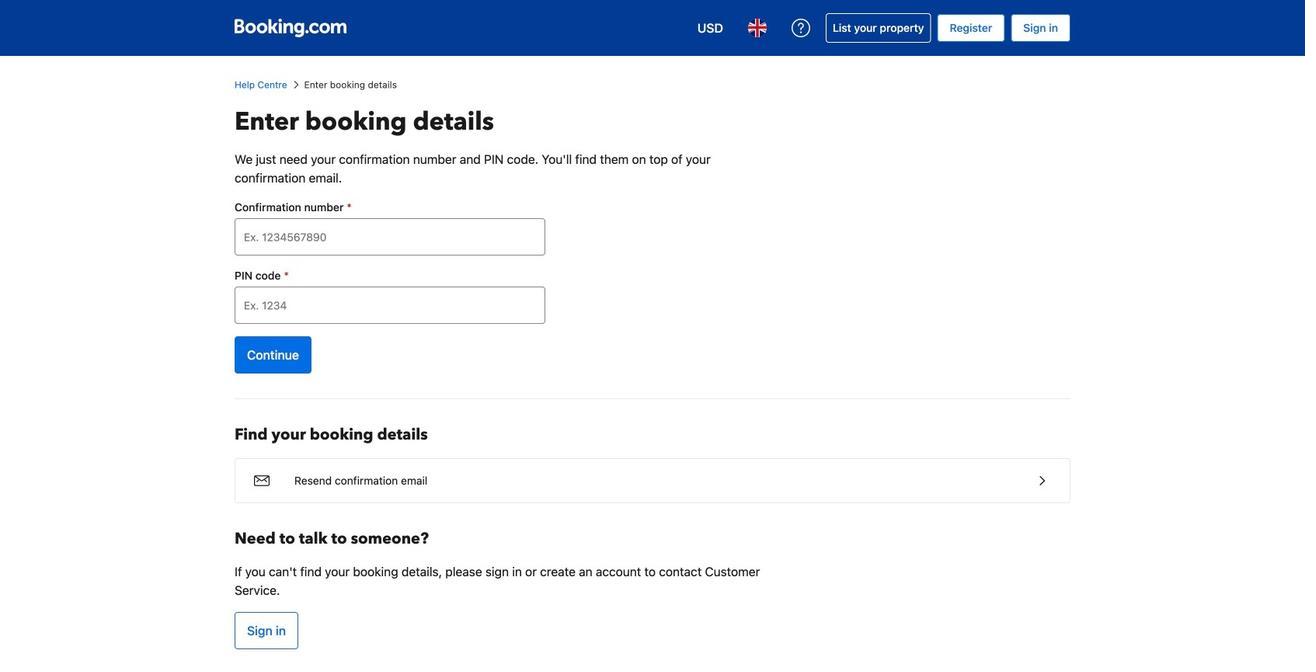 Task type: vqa. For each thing, say whether or not it's contained in the screenshot.
Booking.com online hotel reservations image
yes



Task type: describe. For each thing, give the bounding box(es) containing it.
Ex. 1234 field
[[235, 287, 545, 324]]

booking.com online hotel reservations image
[[235, 19, 347, 37]]



Task type: locate. For each thing, give the bounding box(es) containing it.
Ex. 1234567890 field
[[235, 218, 545, 256]]



